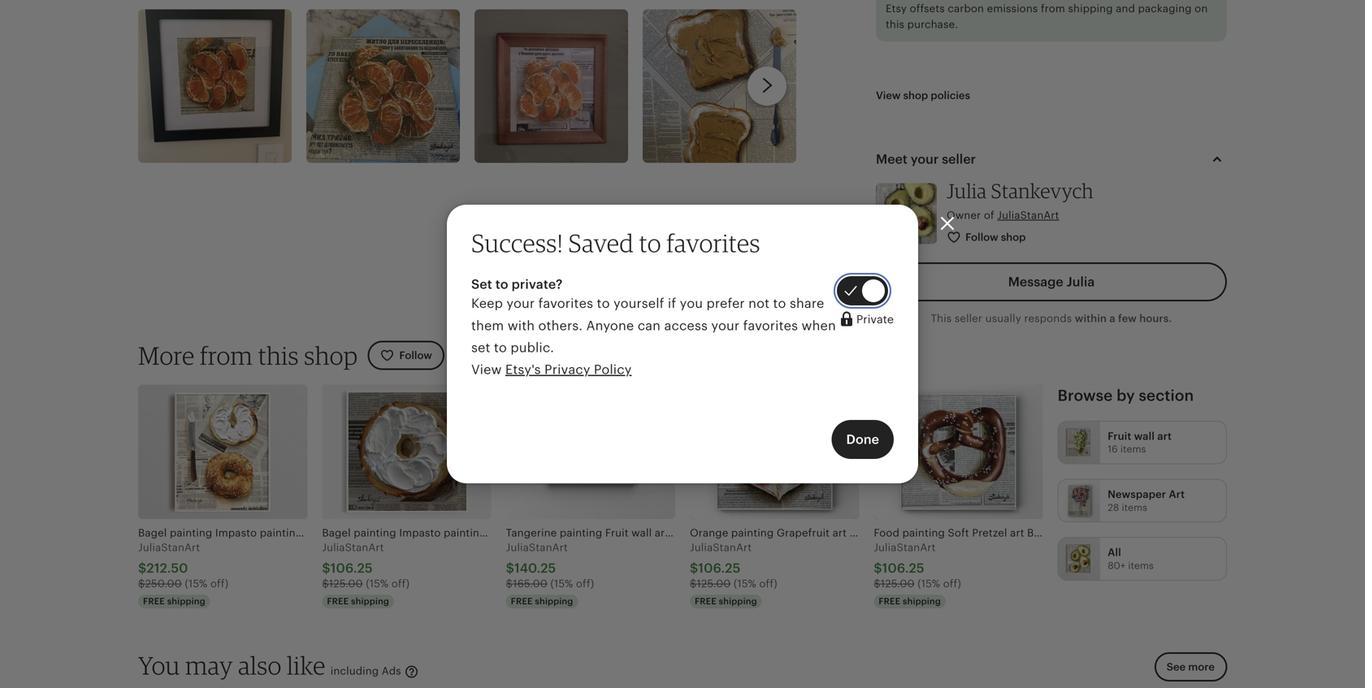 Task type: describe. For each thing, give the bounding box(es) containing it.
165.00
[[513, 578, 548, 590]]

can
[[638, 318, 661, 333]]

free inside juliastanart $ 140.25 $ 165.00 (15% off) free shipping
[[511, 596, 533, 607]]

purchase.
[[907, 18, 958, 30]]

saved
[[568, 228, 634, 258]]

set
[[471, 277, 492, 292]]

success! saved to favorites dialog
[[0, 0, 1365, 688]]

bagel painting impasto painting original acrylic paining newspaper art breakfast painting image
[[138, 385, 307, 519]]

125.00 for orange painting grapefruit art fruit wall art original oil painting citrus wall decor newspaper art fruit painting grapefruit wall art image
[[697, 578, 731, 590]]

private?
[[512, 277, 563, 292]]

keep
[[471, 296, 503, 311]]

off) for bagel painting impasto painting food paintingnewspaper art breakfast painting image
[[391, 578, 410, 590]]

shipping for food painting soft pretzel art bread art newspaper art fooa painring food wall art original oil painting image
[[903, 596, 941, 607]]

etsy offsets carbon emissions from shipping and packaging on this purchase.
[[886, 2, 1208, 30]]

seller
[[955, 313, 983, 325]]

few
[[1118, 313, 1137, 325]]

free for food painting soft pretzel art bread art newspaper art fooa painring food wall art original oil painting image
[[879, 596, 901, 607]]

etsy's
[[505, 363, 541, 377]]

see more listings in the fruit wall art section image
[[1059, 422, 1101, 464]]

0 vertical spatial your
[[507, 296, 535, 311]]

may
[[185, 651, 233, 681]]

juliastanart $ 106.25 $ 125.00 (15% off) free shipping for bagel painting impasto painting food paintingnewspaper art breakfast painting image
[[322, 542, 410, 607]]

more from this shop
[[138, 340, 358, 370]]

success!
[[471, 228, 563, 258]]

share
[[790, 296, 824, 311]]

shipping for orange painting grapefruit art fruit wall art original oil painting citrus wall decor newspaper art fruit painting grapefruit wall art image
[[719, 596, 757, 607]]

250.00
[[145, 578, 182, 590]]

section
[[1139, 387, 1194, 404]]

on
[[1195, 2, 1208, 15]]

follow for follow
[[399, 349, 432, 361]]

juliastanart for bagel painting impasto painting food paintingnewspaper art breakfast painting image
[[322, 542, 384, 554]]

done
[[846, 432, 879, 447]]

offsets
[[910, 2, 945, 15]]

80+
[[1108, 560, 1126, 571]]

follow for follow shop
[[966, 231, 999, 243]]

125.00 for bagel painting impasto painting food paintingnewspaper art breakfast painting image
[[329, 578, 363, 590]]

follow shop
[[966, 231, 1026, 243]]

fruit wall art 16 items
[[1108, 430, 1172, 455]]

set to private? keep your favorites to yourself if you prefer not to share them with others. anyone can access your favorites when set to public. view etsy's privacy policy
[[471, 277, 836, 377]]

packaging
[[1138, 2, 1192, 15]]

28
[[1108, 502, 1119, 513]]

hours.
[[1140, 313, 1172, 325]]

fruit
[[1108, 430, 1132, 443]]

items inside fruit wall art 16 items
[[1121, 444, 1146, 455]]

(15% inside juliastanart $ 140.25 $ 165.00 (15% off) free shipping
[[551, 578, 573, 590]]

to right set
[[494, 341, 507, 355]]

done button
[[832, 420, 894, 459]]

to right saved at the left top
[[639, 228, 661, 258]]

all
[[1108, 547, 1121, 559]]

1 horizontal spatial your
[[711, 318, 740, 333]]

art
[[1158, 430, 1172, 443]]

this seller usually responds within a few hours.
[[931, 313, 1172, 325]]

off) for the bagel painting impasto painting original acrylic paining newspaper art breakfast painting image
[[210, 578, 229, 590]]

with
[[508, 318, 535, 333]]

follow shop button
[[935, 223, 1040, 253]]

not
[[749, 296, 770, 311]]

usually
[[986, 313, 1021, 325]]

wall
[[1134, 430, 1155, 443]]

if
[[668, 296, 676, 311]]

etsy
[[886, 2, 907, 15]]

212.50
[[147, 561, 188, 576]]

to right the set
[[496, 277, 508, 292]]

1 vertical spatial from
[[200, 340, 253, 370]]

julia stankevych owner of
[[947, 179, 1094, 221]]

this inside etsy offsets carbon emissions from shipping and packaging on this purchase.
[[886, 18, 905, 30]]

shop inside button
[[1001, 231, 1026, 243]]

others.
[[538, 318, 583, 333]]

juliastanart for food painting soft pretzel art bread art newspaper art fooa painring food wall art original oil painting image
[[874, 542, 936, 554]]

anyone
[[586, 318, 634, 333]]

public.
[[511, 341, 554, 355]]

like
[[287, 651, 326, 681]]

newspaper
[[1108, 489, 1166, 501]]

1 vertical spatial this
[[258, 340, 299, 370]]

ads
[[382, 665, 401, 677]]

privacy
[[545, 363, 590, 377]]

juliastanart inside juliastanart $ 140.25 $ 165.00 (15% off) free shipping
[[506, 542, 568, 554]]

bagel painting impasto painting food paintingnewspaper art breakfast painting image
[[322, 385, 491, 519]]

(15% for orange painting grapefruit art fruit wall art original oil painting citrus wall decor newspaper art fruit painting grapefruit wall art image
[[734, 578, 756, 590]]

emissions
[[987, 2, 1038, 15]]



Task type: locate. For each thing, give the bounding box(es) containing it.
juliastanart inside 'juliastanart $ 212.50 $ 250.00 (15% off) free shipping'
[[138, 542, 200, 554]]

responds
[[1024, 313, 1072, 325]]

you may also like including ads
[[138, 651, 404, 681]]

off)
[[210, 578, 229, 590], [391, 578, 410, 590], [576, 578, 594, 590], [759, 578, 777, 590], [943, 578, 961, 590]]

3 juliastanart $ 106.25 $ 125.00 (15% off) free shipping from the left
[[874, 542, 961, 607]]

juliastanart for orange painting grapefruit art fruit wall art original oil painting citrus wall decor newspaper art fruit painting grapefruit wall art image
[[690, 542, 752, 554]]

2 vertical spatial items
[[1128, 560, 1154, 571]]

follow down of
[[966, 231, 999, 243]]

from right the more
[[200, 340, 253, 370]]

see more listings in the newspaper art section image
[[1059, 480, 1101, 522]]

juliastanart
[[138, 542, 200, 554], [322, 542, 384, 554], [506, 542, 568, 554], [690, 542, 752, 554], [874, 542, 936, 554]]

(15%
[[185, 578, 207, 590], [366, 578, 389, 590], [551, 578, 573, 590], [734, 578, 756, 590], [918, 578, 940, 590]]

5 juliastanart from the left
[[874, 542, 936, 554]]

2 juliastanart $ 106.25 $ 125.00 (15% off) free shipping from the left
[[690, 542, 777, 607]]

julia
[[947, 179, 987, 203]]

follow
[[966, 231, 999, 243], [399, 349, 432, 361]]

free
[[143, 596, 165, 607], [327, 596, 349, 607], [511, 596, 533, 607], [695, 596, 717, 607], [879, 596, 901, 607]]

owner
[[947, 209, 981, 221]]

items inside newspaper art 28 items
[[1122, 502, 1148, 513]]

106.25
[[330, 561, 373, 576], [698, 561, 741, 576], [882, 561, 925, 576]]

more
[[138, 340, 195, 370]]

view
[[471, 363, 502, 377]]

favorites up 'others.'
[[538, 296, 593, 311]]

1 free from the left
[[143, 596, 165, 607]]

0 vertical spatial items
[[1121, 444, 1146, 455]]

juliastanart for the bagel painting impasto painting original acrylic paining newspaper art breakfast painting image
[[138, 542, 200, 554]]

shipping inside 'juliastanart $ 212.50 $ 250.00 (15% off) free shipping'
[[167, 596, 205, 607]]

all 80+ items
[[1108, 547, 1154, 571]]

follow left set
[[399, 349, 432, 361]]

free for the bagel painting impasto painting original acrylic paining newspaper art breakfast painting image
[[143, 596, 165, 607]]

success! saved to favorites
[[471, 228, 760, 258]]

0 horizontal spatial 125.00
[[329, 578, 363, 590]]

0 horizontal spatial follow
[[399, 349, 432, 361]]

this
[[886, 18, 905, 30], [258, 340, 299, 370]]

106.25 for orange painting grapefruit art fruit wall art original oil painting citrus wall decor newspaper art fruit painting grapefruit wall art image
[[698, 561, 741, 576]]

0 horizontal spatial 106.25
[[330, 561, 373, 576]]

140.25
[[514, 561, 556, 576]]

2 free from the left
[[327, 596, 349, 607]]

you
[[138, 651, 180, 681]]

and
[[1116, 2, 1135, 15]]

items down wall
[[1121, 444, 1146, 455]]

of
[[984, 209, 995, 221]]

0 horizontal spatial this
[[258, 340, 299, 370]]

1 horizontal spatial 106.25
[[698, 561, 741, 576]]

3 125.00 from the left
[[881, 578, 915, 590]]

your up with
[[507, 296, 535, 311]]

1 vertical spatial shop
[[304, 340, 358, 370]]

shop
[[1001, 231, 1026, 243], [304, 340, 358, 370]]

4 juliastanart from the left
[[690, 542, 752, 554]]

0 vertical spatial from
[[1041, 2, 1065, 15]]

0 horizontal spatial from
[[200, 340, 253, 370]]

stankevych
[[991, 179, 1094, 203]]

4 (15% from the left
[[734, 578, 756, 590]]

also
[[238, 651, 282, 681]]

(15% for bagel painting impasto painting food paintingnewspaper art breakfast painting image
[[366, 578, 389, 590]]

1 juliastanart $ 106.25 $ 125.00 (15% off) free shipping from the left
[[322, 542, 410, 607]]

including
[[331, 665, 379, 677]]

1 horizontal spatial 125.00
[[697, 578, 731, 590]]

shop left follow button
[[304, 340, 358, 370]]

1 125.00 from the left
[[329, 578, 363, 590]]

0 vertical spatial follow
[[966, 231, 999, 243]]

items inside all 80+ items
[[1128, 560, 1154, 571]]

see more listings in the all section image
[[1059, 538, 1101, 580]]

them
[[471, 318, 504, 333]]

1 off) from the left
[[210, 578, 229, 590]]

3 free from the left
[[511, 596, 533, 607]]

(15% for the bagel painting impasto painting original acrylic paining newspaper art breakfast painting image
[[185, 578, 207, 590]]

shipping for bagel painting impasto painting food paintingnewspaper art breakfast painting image
[[351, 596, 389, 607]]

juliastanart $ 212.50 $ 250.00 (15% off) free shipping
[[138, 542, 229, 607]]

shop down julia stankevych owner of
[[1001, 231, 1026, 243]]

1 (15% from the left
[[185, 578, 207, 590]]

items
[[1121, 444, 1146, 455], [1122, 502, 1148, 513], [1128, 560, 1154, 571]]

off) for orange painting grapefruit art fruit wall art original oil painting citrus wall decor newspaper art fruit painting grapefruit wall art image
[[759, 578, 777, 590]]

browse
[[1058, 387, 1113, 404]]

2 horizontal spatial juliastanart $ 106.25 $ 125.00 (15% off) free shipping
[[874, 542, 961, 607]]

shipping inside etsy offsets carbon emissions from shipping and packaging on this purchase.
[[1068, 2, 1113, 15]]

1 horizontal spatial this
[[886, 18, 905, 30]]

2 125.00 from the left
[[697, 578, 731, 590]]

3 (15% from the left
[[551, 578, 573, 590]]

from inside etsy offsets carbon emissions from shipping and packaging on this purchase.
[[1041, 2, 1065, 15]]

off) inside juliastanart $ 140.25 $ 165.00 (15% off) free shipping
[[576, 578, 594, 590]]

food painting soft pretzel art bread art newspaper art fooa painring food wall art original oil painting image
[[874, 385, 1043, 519]]

prefer
[[707, 296, 745, 311]]

favorites up prefer
[[667, 228, 760, 258]]

1 horizontal spatial follow
[[966, 231, 999, 243]]

to
[[639, 228, 661, 258], [496, 277, 508, 292], [597, 296, 610, 311], [773, 296, 786, 311], [494, 341, 507, 355]]

3 106.25 from the left
[[882, 561, 925, 576]]

2 horizontal spatial 125.00
[[881, 578, 915, 590]]

5 free from the left
[[879, 596, 901, 607]]

tangerine painting fruit wall art original oil painting citrus art citrus wall decor newspaper art fruit painting tangerine wall art image
[[506, 385, 675, 519]]

shipping
[[1068, 2, 1113, 15], [167, 596, 205, 607], [351, 596, 389, 607], [535, 596, 573, 607], [719, 596, 757, 607], [903, 596, 941, 607]]

within
[[1075, 313, 1107, 325]]

policy
[[594, 363, 632, 377]]

favorites down not
[[743, 318, 798, 333]]

etsy's privacy policy link
[[505, 363, 632, 377]]

4 free from the left
[[695, 596, 717, 607]]

you
[[680, 296, 703, 311]]

browse by section
[[1058, 387, 1194, 404]]

5 off) from the left
[[943, 578, 961, 590]]

juliastanart $ 140.25 $ 165.00 (15% off) free shipping
[[506, 542, 594, 607]]

shipping for the bagel painting impasto painting original acrylic paining newspaper art breakfast painting image
[[167, 596, 205, 607]]

3 juliastanart from the left
[[506, 542, 568, 554]]

2 horizontal spatial 106.25
[[882, 561, 925, 576]]

$
[[138, 561, 147, 576], [322, 561, 330, 576], [506, 561, 514, 576], [690, 561, 698, 576], [874, 561, 882, 576], [138, 578, 145, 590], [322, 578, 329, 590], [506, 578, 513, 590], [690, 578, 697, 590], [874, 578, 881, 590]]

2 vertical spatial favorites
[[743, 318, 798, 333]]

1 juliastanart from the left
[[138, 542, 200, 554]]

art
[[1169, 489, 1185, 501]]

this
[[931, 313, 952, 325]]

(15% for food painting soft pretzel art bread art newspaper art fooa painring food wall art original oil painting image
[[918, 578, 940, 590]]

1 vertical spatial items
[[1122, 502, 1148, 513]]

1 horizontal spatial juliastanart $ 106.25 $ 125.00 (15% off) free shipping
[[690, 542, 777, 607]]

2 off) from the left
[[391, 578, 410, 590]]

1 vertical spatial your
[[711, 318, 740, 333]]

1 106.25 from the left
[[330, 561, 373, 576]]

your
[[507, 296, 535, 311], [711, 318, 740, 333]]

free for orange painting grapefruit art fruit wall art original oil painting citrus wall decor newspaper art fruit painting grapefruit wall art image
[[695, 596, 717, 607]]

2 juliastanart from the left
[[322, 542, 384, 554]]

4 off) from the left
[[759, 578, 777, 590]]

0 horizontal spatial juliastanart $ 106.25 $ 125.00 (15% off) free shipping
[[322, 542, 410, 607]]

yourself
[[614, 296, 664, 311]]

newspaper art 28 items
[[1108, 489, 1185, 513]]

orange painting grapefruit art fruit wall art original oil painting citrus wall decor newspaper art fruit painting grapefruit wall art image
[[690, 385, 859, 519]]

follow button
[[368, 341, 444, 370]]

2 106.25 from the left
[[698, 561, 741, 576]]

125.00 for food painting soft pretzel art bread art newspaper art fooa painring food wall art original oil painting image
[[881, 578, 915, 590]]

16
[[1108, 444, 1118, 455]]

106.25 for bagel painting impasto painting food paintingnewspaper art breakfast painting image
[[330, 561, 373, 576]]

125.00
[[329, 578, 363, 590], [697, 578, 731, 590], [881, 578, 915, 590]]

juliastanart $ 106.25 $ 125.00 (15% off) free shipping for orange painting grapefruit art fruit wall art original oil painting citrus wall decor newspaper art fruit painting grapefruit wall art image
[[690, 542, 777, 607]]

favorites
[[667, 228, 760, 258], [538, 296, 593, 311], [743, 318, 798, 333]]

0 horizontal spatial your
[[507, 296, 535, 311]]

carbon
[[948, 2, 984, 15]]

set
[[471, 341, 490, 355]]

1 horizontal spatial shop
[[1001, 231, 1026, 243]]

2 (15% from the left
[[366, 578, 389, 590]]

by
[[1117, 387, 1135, 404]]

items down newspaper
[[1122, 502, 1148, 513]]

juliastanart $ 106.25 $ 125.00 (15% off) free shipping for food painting soft pretzel art bread art newspaper art fooa painring food wall art original oil painting image
[[874, 542, 961, 607]]

off) inside 'juliastanart $ 212.50 $ 250.00 (15% off) free shipping'
[[210, 578, 229, 590]]

to right not
[[773, 296, 786, 311]]

access
[[664, 318, 708, 333]]

5 (15% from the left
[[918, 578, 940, 590]]

your down prefer
[[711, 318, 740, 333]]

0 vertical spatial shop
[[1001, 231, 1026, 243]]

from right emissions
[[1041, 2, 1065, 15]]

1 vertical spatial favorites
[[538, 296, 593, 311]]

3 off) from the left
[[576, 578, 594, 590]]

julia stankevych image
[[876, 183, 937, 244]]

off) for food painting soft pretzel art bread art newspaper art fooa painring food wall art original oil painting image
[[943, 578, 961, 590]]

juliastanart $ 106.25 $ 125.00 (15% off) free shipping
[[322, 542, 410, 607], [690, 542, 777, 607], [874, 542, 961, 607]]

shipping inside juliastanart $ 140.25 $ 165.00 (15% off) free shipping
[[535, 596, 573, 607]]

free for bagel painting impasto painting food paintingnewspaper art breakfast painting image
[[327, 596, 349, 607]]

1 vertical spatial follow
[[399, 349, 432, 361]]

(15% inside 'juliastanart $ 212.50 $ 250.00 (15% off) free shipping'
[[185, 578, 207, 590]]

private
[[857, 313, 894, 326]]

free inside 'juliastanart $ 212.50 $ 250.00 (15% off) free shipping'
[[143, 596, 165, 607]]

a
[[1110, 313, 1116, 325]]

0 vertical spatial this
[[886, 18, 905, 30]]

0 vertical spatial favorites
[[667, 228, 760, 258]]

items right 80+
[[1128, 560, 1154, 571]]

when
[[802, 318, 836, 333]]

1 horizontal spatial from
[[1041, 2, 1065, 15]]

to up anyone
[[597, 296, 610, 311]]

0 horizontal spatial shop
[[304, 340, 358, 370]]

106.25 for food painting soft pretzel art bread art newspaper art fooa painring food wall art original oil painting image
[[882, 561, 925, 576]]



Task type: vqa. For each thing, say whether or not it's contained in the screenshot.
julia stankevych IMAGE
yes



